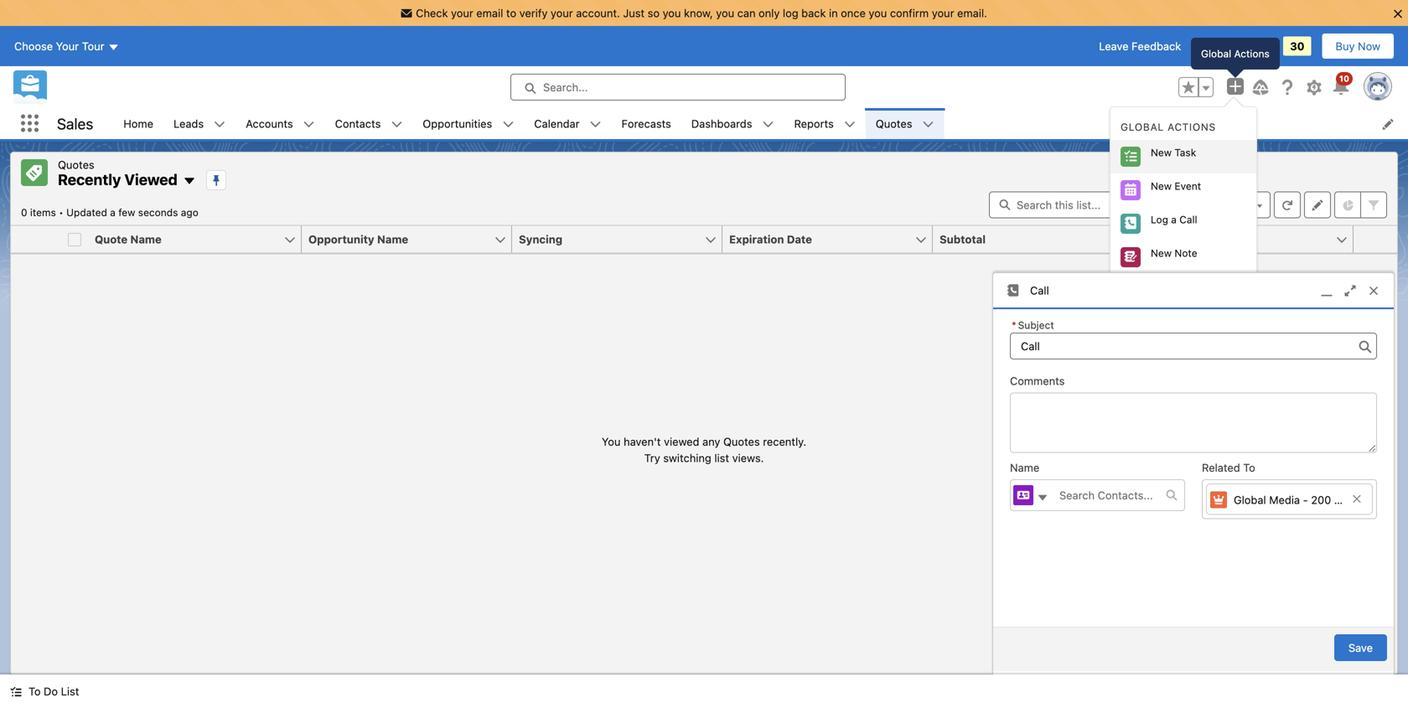Task type: vqa. For each thing, say whether or not it's contained in the screenshot.
home
yes



Task type: locate. For each thing, give the bounding box(es) containing it.
calendar
[[534, 117, 580, 130]]

0 vertical spatial call
[[1180, 214, 1198, 225]]

1 vertical spatial global
[[1234, 494, 1267, 507]]

menu
[[1111, 114, 1257, 375]]

widgets
[[1335, 494, 1376, 507]]

new left lead at the right
[[1151, 348, 1172, 360]]

choose your tour button
[[13, 33, 120, 60]]

cell
[[61, 226, 88, 254]]

new left the task
[[1151, 147, 1172, 158]]

recently viewed|quotes|list view element
[[10, 152, 1398, 675]]

quotes inside list item
[[876, 117, 913, 130]]

2 new from the top
[[1151, 180, 1172, 192]]

0 horizontal spatial to
[[29, 685, 41, 698]]

0 horizontal spatial opportunity
[[309, 233, 374, 246]]

opportunity inside button
[[309, 233, 374, 246]]

group
[[1179, 77, 1214, 97]]

text default image right contacts
[[391, 119, 403, 130]]

text default image inside dashboards "list item"
[[763, 119, 774, 130]]

new inside 'link'
[[1151, 348, 1172, 360]]

log a call
[[1151, 214, 1198, 225]]

new lead link
[[1111, 341, 1257, 375]]

1 horizontal spatial to
[[1244, 462, 1256, 474]]

list view controls image
[[1194, 192, 1231, 218]]

text default image inside quotes list item
[[923, 119, 934, 130]]

name
[[130, 233, 162, 246], [377, 233, 408, 246], [1010, 462, 1040, 474]]

2 you from the left
[[716, 7, 735, 19]]

quotes right reports list item
[[876, 117, 913, 130]]

email.
[[958, 7, 988, 19]]

text default image for accounts
[[303, 119, 315, 130]]

0 horizontal spatial global
[[1121, 121, 1165, 133]]

try
[[644, 452, 660, 464]]

to inside button
[[29, 685, 41, 698]]

Search Recently Viewed list view. search field
[[989, 192, 1191, 218]]

new note
[[1151, 247, 1198, 259]]

dashboards list item
[[681, 108, 784, 139]]

quotes down sales
[[58, 158, 94, 171]]

name for quote name
[[130, 233, 162, 246]]

you right so
[[663, 7, 681, 19]]

text default image inside accounts list item
[[303, 119, 315, 130]]

expiration date element
[[723, 226, 943, 254]]

quote
[[95, 233, 128, 246]]

5 new from the top
[[1151, 348, 1172, 360]]

calendar list item
[[524, 108, 612, 139]]

1 horizontal spatial you
[[716, 7, 735, 19]]

0 horizontal spatial call
[[1030, 284, 1049, 297]]

log
[[1151, 214, 1169, 225]]

0 items • updated a few seconds ago
[[21, 207, 199, 218]]

1 horizontal spatial name
[[377, 233, 408, 246]]

in
[[829, 7, 838, 19], [1242, 40, 1251, 52]]

text default image right reports
[[844, 119, 856, 130]]

text default image inside leads list item
[[214, 119, 226, 130]]

text default image inside the contacts list item
[[391, 119, 403, 130]]

1 vertical spatial in
[[1242, 40, 1251, 52]]

0
[[21, 207, 27, 218]]

back
[[802, 7, 826, 19]]

quotes link
[[866, 108, 923, 139]]

now
[[1358, 40, 1381, 52]]

only
[[759, 7, 780, 19]]

status
[[602, 434, 807, 466]]

text default image
[[303, 119, 315, 130], [391, 119, 403, 130], [763, 119, 774, 130], [844, 119, 856, 130], [183, 175, 196, 188], [1037, 492, 1049, 504]]

1 vertical spatial call
[[1030, 284, 1049, 297]]

text default image for calendar
[[590, 119, 602, 130]]

in right back
[[829, 7, 838, 19]]

1 horizontal spatial your
[[551, 7, 573, 19]]

actions
[[1168, 121, 1216, 133]]

name inside button
[[377, 233, 408, 246]]

global inside call dialog
[[1234, 494, 1267, 507]]

few
[[118, 207, 135, 218]]

quotes list item
[[866, 108, 944, 139]]

0 horizontal spatial a
[[110, 207, 116, 218]]

global left media
[[1234, 494, 1267, 507]]

new
[[1151, 147, 1172, 158], [1151, 180, 1172, 192], [1151, 247, 1172, 259], [1151, 314, 1172, 326], [1151, 348, 1172, 360]]

text default image
[[214, 119, 226, 130], [502, 119, 514, 130], [590, 119, 602, 130], [923, 119, 934, 130], [1166, 490, 1178, 501], [10, 686, 22, 698]]

text default image for leads
[[214, 119, 226, 130]]

text default image inside reports list item
[[844, 119, 856, 130]]

text default image for quotes
[[923, 119, 934, 130]]

global
[[1121, 121, 1165, 133], [1234, 494, 1267, 507]]

global up new task
[[1121, 121, 1165, 133]]

new left event
[[1151, 180, 1172, 192]]

text default image for dashboards
[[763, 119, 774, 130]]

name for opportunity name
[[377, 233, 408, 246]]

leave feedback link
[[1099, 40, 1182, 52]]

feedback
[[1132, 40, 1182, 52]]

2 horizontal spatial quotes
[[876, 117, 913, 130]]

dashboards link
[[681, 108, 763, 139]]

quote name
[[95, 233, 162, 246]]

new for new lead
[[1151, 348, 1172, 360]]

items
[[30, 207, 56, 218]]

reports list item
[[784, 108, 866, 139]]

new for new note
[[1151, 247, 1172, 259]]

to right related
[[1244, 462, 1256, 474]]

choose
[[14, 40, 53, 52]]

to
[[506, 7, 517, 19]]

new up new lead
[[1151, 314, 1172, 326]]

4 new from the top
[[1151, 314, 1172, 326]]

call dialog
[[993, 272, 1409, 675]]

to
[[1244, 462, 1256, 474], [29, 685, 41, 698]]

1 you from the left
[[663, 7, 681, 19]]

text default image left reports
[[763, 119, 774, 130]]

* subject
[[1012, 319, 1054, 331]]

1 horizontal spatial global
[[1234, 494, 1267, 507]]

global for global actions
[[1121, 121, 1165, 133]]

search... button
[[511, 74, 846, 101]]

recently
[[58, 171, 121, 189]]

contacts link
[[325, 108, 391, 139]]

your
[[451, 7, 473, 19], [551, 7, 573, 19], [932, 7, 955, 19]]

accounts link
[[236, 108, 303, 139]]

do
[[44, 685, 58, 698]]

quotes inside you haven't viewed any quotes recently. try switching list views.
[[724, 435, 760, 448]]

sales
[[57, 115, 93, 133]]

opportunity
[[309, 233, 374, 246], [1175, 314, 1232, 326]]

quotes
[[876, 117, 913, 130], [58, 158, 94, 171], [724, 435, 760, 448]]

seconds
[[138, 207, 178, 218]]

None text field
[[1010, 333, 1377, 360]]

None search field
[[989, 192, 1191, 218]]

text default image inside calendar list item
[[590, 119, 602, 130]]

related to
[[1202, 462, 1256, 474]]

a inside menu
[[1171, 214, 1177, 225]]

1 vertical spatial to
[[29, 685, 41, 698]]

0 horizontal spatial your
[[451, 7, 473, 19]]

2 horizontal spatial you
[[869, 7, 887, 19]]

to left do
[[29, 685, 41, 698]]

your left email
[[451, 7, 473, 19]]

know,
[[684, 7, 713, 19]]

2 horizontal spatial your
[[932, 7, 955, 19]]

new event
[[1151, 180, 1201, 192]]

1 vertical spatial opportunity
[[1175, 314, 1232, 326]]

2 horizontal spatial name
[[1010, 462, 1040, 474]]

your right verify
[[551, 7, 573, 19]]

event
[[1175, 180, 1201, 192]]

call inside menu
[[1180, 214, 1198, 225]]

item number image
[[11, 226, 61, 253]]

1 horizontal spatial call
[[1180, 214, 1198, 225]]

text default image inside opportunities 'list item'
[[502, 119, 514, 130]]

your
[[56, 40, 79, 52]]

quotes up views. at right bottom
[[724, 435, 760, 448]]

dashboards
[[691, 117, 752, 130]]

you left can
[[716, 7, 735, 19]]

1 vertical spatial quotes
[[58, 158, 94, 171]]

quote name button
[[88, 226, 283, 253]]

list
[[61, 685, 79, 698]]

Comments text field
[[1010, 393, 1377, 453]]

in right left
[[1242, 40, 1251, 52]]

expiration date
[[729, 233, 812, 246]]

call
[[1180, 214, 1198, 225], [1030, 284, 1049, 297]]

list
[[113, 108, 1409, 139]]

1 horizontal spatial a
[[1171, 214, 1177, 225]]

2 vertical spatial quotes
[[724, 435, 760, 448]]

new task
[[1151, 147, 1197, 158]]

new left note
[[1151, 247, 1172, 259]]

cell inside recently viewed|quotes|list view element
[[61, 226, 88, 254]]

opportunity inside menu
[[1175, 314, 1232, 326]]

3 new from the top
[[1151, 247, 1172, 259]]

0 horizontal spatial you
[[663, 7, 681, 19]]

text default image right accounts
[[303, 119, 315, 130]]

•
[[59, 207, 64, 218]]

call up subject
[[1030, 284, 1049, 297]]

new lead
[[1151, 348, 1198, 360]]

status containing you haven't viewed any quotes recently.
[[602, 434, 807, 466]]

0 vertical spatial to
[[1244, 462, 1256, 474]]

0 vertical spatial quotes
[[876, 117, 913, 130]]

switching
[[663, 452, 712, 464]]

1 horizontal spatial opportunity
[[1175, 314, 1232, 326]]

0 horizontal spatial name
[[130, 233, 162, 246]]

opportunities
[[423, 117, 492, 130]]

0 vertical spatial global
[[1121, 121, 1165, 133]]

0 vertical spatial in
[[829, 7, 838, 19]]

subtotal
[[940, 233, 986, 246]]

1 horizontal spatial quotes
[[724, 435, 760, 448]]

call inside dialog
[[1030, 284, 1049, 297]]

call right log
[[1180, 214, 1198, 225]]

you haven't viewed any quotes recently. try switching list views.
[[602, 435, 807, 464]]

1 horizontal spatial in
[[1242, 40, 1251, 52]]

haven't
[[624, 435, 661, 448]]

opportunity name button
[[302, 226, 494, 253]]

menu containing global actions
[[1111, 114, 1257, 375]]

syncing element
[[512, 226, 733, 254]]

related
[[1202, 462, 1241, 474]]

accounts
[[246, 117, 293, 130]]

name inside 'button'
[[130, 233, 162, 246]]

a right log
[[1171, 214, 1177, 225]]

(samp
[[1379, 494, 1409, 507]]

just
[[623, 7, 645, 19]]

your left email. in the right top of the page
[[932, 7, 955, 19]]

text default image for reports
[[844, 119, 856, 130]]

leads list item
[[164, 108, 236, 139]]

1 new from the top
[[1151, 147, 1172, 158]]

email
[[476, 7, 503, 19]]

text default image inside to do list button
[[10, 686, 22, 698]]

you right once
[[869, 7, 887, 19]]

leave
[[1099, 40, 1129, 52]]

new for new opportunity
[[1151, 314, 1172, 326]]

syncing button
[[512, 226, 704, 253]]

0 vertical spatial opportunity
[[309, 233, 374, 246]]

a left few
[[110, 207, 116, 218]]

accounts list item
[[236, 108, 325, 139]]



Task type: describe. For each thing, give the bounding box(es) containing it.
3 you from the left
[[869, 7, 887, 19]]

save
[[1349, 642, 1373, 654]]

subtotal element
[[933, 226, 1154, 254]]

text default image for opportunities
[[502, 119, 514, 130]]

global media - 200 widgets (samp link
[[1206, 484, 1409, 515]]

action element
[[1354, 226, 1398, 254]]

expiration
[[729, 233, 784, 246]]

quotes image
[[21, 159, 48, 186]]

recently.
[[763, 435, 807, 448]]

1 your from the left
[[451, 7, 473, 19]]

3 your from the left
[[932, 7, 955, 19]]

10 button
[[1331, 72, 1353, 97]]

views.
[[732, 452, 764, 464]]

reports link
[[784, 108, 844, 139]]

subtotal button
[[933, 226, 1125, 253]]

days left in trial
[[1195, 40, 1274, 52]]

ago
[[181, 207, 199, 218]]

opportunity name
[[309, 233, 408, 246]]

text default image inside call dialog
[[1166, 490, 1178, 501]]

comments
[[1010, 375, 1065, 387]]

action image
[[1354, 226, 1398, 253]]

check your email to verify your account. just so you know, you can only log back in once you confirm your email.
[[416, 7, 988, 19]]

0 horizontal spatial in
[[829, 7, 838, 19]]

new for new event
[[1151, 180, 1172, 192]]

choose your tour
[[14, 40, 104, 52]]

list containing home
[[113, 108, 1409, 139]]

check
[[416, 7, 448, 19]]

leads
[[174, 117, 204, 130]]

opportunities list item
[[413, 108, 524, 139]]

new event link
[[1111, 173, 1257, 207]]

verify
[[520, 7, 548, 19]]

log a call link
[[1111, 207, 1257, 241]]

contacts
[[335, 117, 381, 130]]

forecasts
[[622, 117, 671, 130]]

note
[[1175, 247, 1198, 259]]

new opportunity
[[1151, 314, 1232, 326]]

trial
[[1254, 40, 1274, 52]]

can
[[738, 7, 756, 19]]

opportunities link
[[413, 108, 502, 139]]

subject
[[1018, 319, 1054, 331]]

10
[[1340, 74, 1350, 83]]

-
[[1303, 494, 1308, 507]]

total price element
[[1144, 226, 1364, 254]]

contacts image
[[1014, 485, 1034, 506]]

account.
[[576, 7, 620, 19]]

reports
[[794, 117, 834, 130]]

search...
[[543, 81, 588, 94]]

new opportunity link
[[1111, 308, 1257, 341]]

log
[[783, 7, 799, 19]]

days
[[1195, 40, 1220, 52]]

task
[[1175, 147, 1197, 158]]

viewed
[[664, 435, 700, 448]]

2 your from the left
[[551, 7, 573, 19]]

contacts list item
[[325, 108, 413, 139]]

new note link
[[1111, 241, 1257, 274]]

forecasts link
[[612, 108, 681, 139]]

once
[[841, 7, 866, 19]]

Name text field
[[1050, 480, 1166, 511]]

200
[[1311, 494, 1332, 507]]

viewed
[[124, 171, 178, 189]]

buy now
[[1336, 40, 1381, 52]]

updated
[[66, 207, 107, 218]]

text default image for contacts
[[391, 119, 403, 130]]

a inside recently viewed|quotes|list view element
[[110, 207, 116, 218]]

0 horizontal spatial quotes
[[58, 158, 94, 171]]

lead
[[1175, 348, 1198, 360]]

expiration date button
[[723, 226, 915, 253]]

to inside call dialog
[[1244, 462, 1256, 474]]

leave feedback
[[1099, 40, 1182, 52]]

home
[[123, 117, 153, 130]]

global actions
[[1121, 121, 1216, 133]]

buy now button
[[1322, 33, 1395, 60]]

text default image right contacts icon
[[1037, 492, 1049, 504]]

global media - 200 widgets (samp
[[1234, 494, 1409, 507]]

buy
[[1336, 40, 1355, 52]]

global for global media - 200 widgets (samp
[[1234, 494, 1267, 507]]

confirm
[[890, 7, 929, 19]]

home link
[[113, 108, 164, 139]]

media
[[1270, 494, 1300, 507]]

name inside call dialog
[[1010, 462, 1040, 474]]

*
[[1012, 319, 1017, 331]]

recently viewed status
[[21, 207, 66, 218]]

opportunity name element
[[302, 226, 522, 254]]

text default image up ago
[[183, 175, 196, 188]]

quote name element
[[88, 226, 312, 254]]

none text field inside call dialog
[[1010, 333, 1377, 360]]

to do list button
[[0, 675, 89, 708]]

recently viewed
[[58, 171, 178, 189]]

item number element
[[11, 226, 61, 254]]

syncing
[[519, 233, 563, 246]]

new for new task
[[1151, 147, 1172, 158]]

leads link
[[164, 108, 214, 139]]

calendar link
[[524, 108, 590, 139]]

tour
[[82, 40, 104, 52]]



